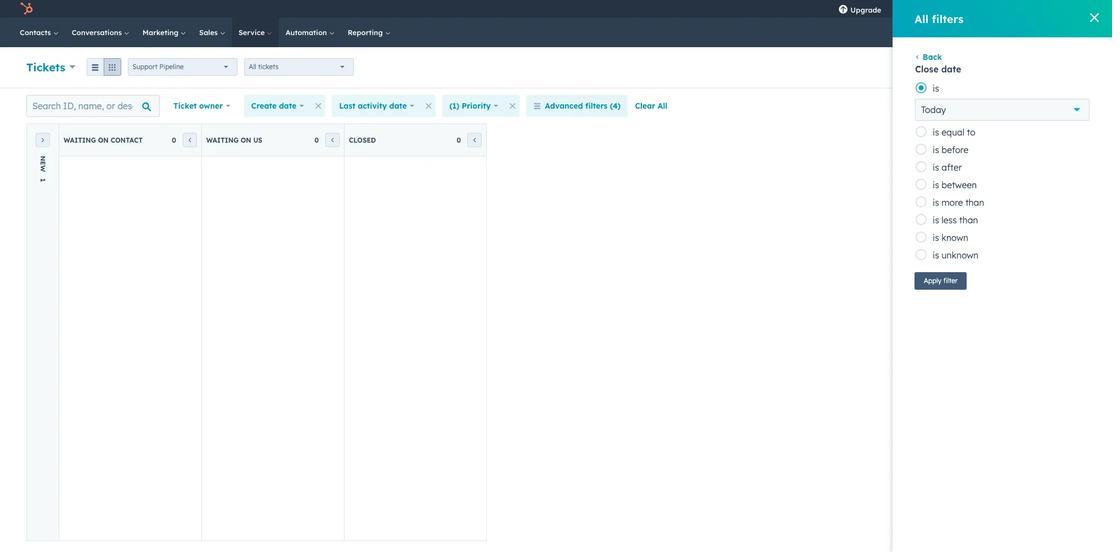Task type: vqa. For each thing, say whether or not it's contained in the screenshot.
contact on
yes



Task type: describe. For each thing, give the bounding box(es) containing it.
all inside button
[[658, 101, 668, 111]]

automation link
[[279, 18, 341, 47]]

actions
[[935, 63, 958, 71]]

0 for us
[[315, 136, 319, 144]]

Search ID, name, or description search field
[[26, 95, 160, 117]]

create date
[[251, 101, 297, 111]]

tickets
[[26, 60, 65, 74]]

w
[[39, 165, 47, 172]]

clear all button
[[628, 95, 675, 117]]

actions button
[[926, 59, 974, 76]]

is for is less than
[[933, 215, 939, 226]]

back
[[923, 52, 942, 62]]

to
[[967, 127, 976, 138]]

pipeline
[[159, 63, 184, 71]]

apoptosis
[[1015, 4, 1048, 13]]

save view button
[[1009, 95, 1086, 117]]

on for contact
[[98, 136, 109, 144]]

hubspot link
[[13, 2, 41, 15]]

last
[[339, 101, 355, 111]]

save view
[[1034, 101, 1072, 111]]

unknown
[[942, 250, 979, 261]]

marketplaces button
[[913, 0, 936, 18]]

less
[[942, 215, 957, 226]]

n
[[39, 156, 47, 161]]

all for all tickets
[[249, 63, 256, 71]]

notifications button
[[975, 0, 994, 18]]

is for is
[[933, 83, 939, 94]]

is for is known
[[933, 232, 939, 243]]

filter
[[944, 277, 958, 285]]

search button
[[1084, 23, 1102, 42]]

apply
[[924, 277, 942, 285]]

waiting for waiting on us
[[206, 136, 239, 144]]

ticket
[[173, 101, 197, 111]]

create date button
[[244, 95, 311, 117]]

date for create date
[[279, 101, 297, 111]]

waiting on contact
[[64, 136, 143, 144]]

is unknown
[[933, 250, 979, 261]]

back button
[[915, 52, 942, 62]]

after
[[942, 162, 962, 173]]

is after
[[933, 162, 962, 173]]

clear all
[[635, 101, 668, 111]]

close date
[[915, 64, 961, 75]]

marketing link
[[136, 18, 193, 47]]

owner
[[199, 101, 223, 111]]

actions
[[954, 101, 982, 111]]

contacts link
[[13, 18, 65, 47]]

tickets button
[[26, 59, 75, 75]]

is more than
[[933, 197, 984, 208]]

apply filter button
[[915, 272, 967, 290]]

filters for advanced
[[585, 101, 608, 111]]

between
[[942, 179, 977, 190]]

automation
[[286, 28, 329, 37]]

all for all filters
[[915, 12, 929, 26]]

e
[[39, 161, 47, 165]]

reporting link
[[341, 18, 397, 47]]

is for is before
[[933, 144, 939, 155]]

all filters
[[915, 12, 964, 26]]

is between
[[933, 179, 977, 190]]

1
[[39, 178, 47, 182]]

support
[[133, 63, 158, 71]]

Search HubSpot search field
[[958, 23, 1092, 42]]

is for is between
[[933, 179, 939, 190]]

upgrade
[[851, 5, 881, 14]]

is for is unknown
[[933, 250, 939, 261]]

ticket owner button
[[166, 95, 237, 117]]

board
[[929, 101, 952, 111]]

advanced filters (4) button
[[526, 95, 628, 117]]

reporting
[[348, 28, 385, 37]]

calling icon button
[[892, 2, 911, 16]]

sales
[[199, 28, 220, 37]]

settings link
[[959, 3, 973, 15]]

0 for contact
[[172, 136, 176, 144]]

view
[[1055, 101, 1072, 111]]

(1)
[[449, 101, 460, 111]]

board actions
[[929, 101, 982, 111]]

apoptosis studios 2
[[1015, 4, 1082, 13]]



Task type: locate. For each thing, give the bounding box(es) containing it.
close image
[[1090, 13, 1099, 22]]

n e w
[[39, 156, 47, 172]]

contacts
[[20, 28, 53, 37]]

equal
[[942, 127, 965, 138]]

filters inside button
[[585, 101, 608, 111]]

is equal to
[[933, 127, 976, 138]]

is known
[[933, 232, 969, 243]]

all inside popup button
[[249, 63, 256, 71]]

date for close date
[[941, 64, 961, 75]]

date right activity
[[389, 101, 407, 111]]

calling icon image
[[897, 4, 907, 14]]

help button
[[939, 0, 957, 18]]

0 horizontal spatial filters
[[585, 101, 608, 111]]

6 is from the top
[[933, 197, 939, 208]]

1 vertical spatial filters
[[585, 101, 608, 111]]

is for is more than
[[933, 197, 939, 208]]

0 horizontal spatial all
[[249, 63, 256, 71]]

all right calling icon on the right top of the page
[[915, 12, 929, 26]]

1 horizontal spatial filters
[[932, 12, 964, 26]]

settings image
[[961, 5, 971, 15]]

create
[[251, 101, 277, 111]]

5 is from the top
[[933, 179, 939, 190]]

last activity date
[[339, 101, 407, 111]]

is left equal
[[933, 127, 939, 138]]

is left known on the right top of the page
[[933, 232, 939, 243]]

advanced filters (4)
[[545, 101, 621, 111]]

us
[[253, 136, 262, 144]]

3 is from the top
[[933, 144, 939, 155]]

filters for all
[[932, 12, 964, 26]]

sales link
[[193, 18, 232, 47]]

1 horizontal spatial date
[[389, 101, 407, 111]]

priority
[[462, 101, 491, 111]]

closed
[[349, 136, 376, 144]]

date inside "popup button"
[[389, 101, 407, 111]]

0 down '(1)'
[[457, 136, 461, 144]]

8 is from the top
[[933, 232, 939, 243]]

waiting on us
[[206, 136, 262, 144]]

apply filter
[[924, 277, 958, 285]]

0 vertical spatial than
[[966, 197, 984, 208]]

filters
[[932, 12, 964, 26], [585, 101, 608, 111]]

clear
[[635, 101, 655, 111]]

is before
[[933, 144, 969, 155]]

1 horizontal spatial 0
[[315, 136, 319, 144]]

1 horizontal spatial waiting
[[206, 136, 239, 144]]

activity
[[358, 101, 387, 111]]

support pipeline
[[133, 63, 184, 71]]

all left tickets
[[249, 63, 256, 71]]

on
[[98, 136, 109, 144], [241, 136, 251, 144]]

date
[[941, 64, 961, 75], [279, 101, 297, 111], [389, 101, 407, 111]]

tara schultz image
[[1003, 4, 1013, 14]]

hubspot image
[[20, 2, 33, 15]]

than for is less than
[[959, 215, 978, 226]]

2
[[1078, 4, 1082, 13]]

than right less at right
[[959, 215, 978, 226]]

support pipeline button
[[128, 58, 237, 76]]

today button
[[915, 99, 1090, 121]]

apoptosis studios 2 button
[[996, 0, 1098, 18]]

service
[[239, 28, 267, 37]]

group inside tickets banner
[[86, 58, 121, 76]]

waiting down search id, name, or description search box
[[64, 136, 96, 144]]

contact
[[111, 136, 143, 144]]

(4)
[[610, 101, 621, 111]]

2 on from the left
[[241, 136, 251, 144]]

1 on from the left
[[98, 136, 109, 144]]

menu
[[831, 0, 1099, 18]]

is for is equal to
[[933, 127, 939, 138]]

(1) priority
[[449, 101, 491, 111]]

3 0 from the left
[[457, 136, 461, 144]]

0 horizontal spatial on
[[98, 136, 109, 144]]

marketing
[[143, 28, 181, 37]]

today
[[921, 104, 946, 115]]

before
[[942, 144, 969, 155]]

9 is from the top
[[933, 250, 939, 261]]

date inside popup button
[[279, 101, 297, 111]]

1 vertical spatial all
[[249, 63, 256, 71]]

help image
[[943, 5, 953, 15]]

is left less at right
[[933, 215, 939, 226]]

0 horizontal spatial date
[[279, 101, 297, 111]]

0 vertical spatial all
[[915, 12, 929, 26]]

than right "more"
[[966, 197, 984, 208]]

ticket owner
[[173, 101, 223, 111]]

group
[[86, 58, 121, 76]]

is for is after
[[933, 162, 939, 173]]

7 is from the top
[[933, 215, 939, 226]]

all tickets button
[[244, 58, 354, 76]]

menu item
[[889, 0, 891, 18]]

save
[[1034, 101, 1053, 111]]

0 vertical spatial filters
[[932, 12, 964, 26]]

on left the us
[[241, 136, 251, 144]]

1 vertical spatial than
[[959, 215, 978, 226]]

2 horizontal spatial 0
[[457, 136, 461, 144]]

0 horizontal spatial waiting
[[64, 136, 96, 144]]

service link
[[232, 18, 279, 47]]

on left contact
[[98, 136, 109, 144]]

0 down ticket
[[172, 136, 176, 144]]

2 horizontal spatial date
[[941, 64, 961, 75]]

waiting left the us
[[206, 136, 239, 144]]

marketplaces image
[[920, 5, 930, 15]]

advanced
[[545, 101, 583, 111]]

is left after on the top of page
[[933, 162, 939, 173]]

all right clear
[[658, 101, 668, 111]]

0
[[172, 136, 176, 144], [315, 136, 319, 144], [457, 136, 461, 144]]

studios
[[1050, 4, 1076, 13]]

close
[[915, 64, 939, 75]]

(1) priority button
[[442, 95, 506, 117]]

than for is more than
[[966, 197, 984, 208]]

2 horizontal spatial all
[[915, 12, 929, 26]]

is up board
[[933, 83, 939, 94]]

tickets
[[258, 63, 279, 71]]

conversations
[[72, 28, 124, 37]]

is less than
[[933, 215, 978, 226]]

is left "before"
[[933, 144, 939, 155]]

last activity date button
[[332, 95, 422, 117]]

conversations link
[[65, 18, 136, 47]]

1 horizontal spatial on
[[241, 136, 251, 144]]

1 is from the top
[[933, 83, 939, 94]]

search image
[[1089, 29, 1097, 36]]

2 vertical spatial all
[[658, 101, 668, 111]]

2 waiting from the left
[[206, 136, 239, 144]]

2 0 from the left
[[315, 136, 319, 144]]

than
[[966, 197, 984, 208], [959, 215, 978, 226]]

all
[[915, 12, 929, 26], [249, 63, 256, 71], [658, 101, 668, 111]]

1 waiting from the left
[[64, 136, 96, 144]]

1 horizontal spatial all
[[658, 101, 668, 111]]

on for us
[[241, 136, 251, 144]]

more
[[942, 197, 963, 208]]

0 horizontal spatial 0
[[172, 136, 176, 144]]

waiting
[[64, 136, 96, 144], [206, 136, 239, 144]]

known
[[942, 232, 969, 243]]

board actions button
[[915, 95, 1002, 117]]

1 0 from the left
[[172, 136, 176, 144]]

is down is after
[[933, 179, 939, 190]]

menu containing apoptosis studios 2
[[831, 0, 1099, 18]]

tickets banner
[[26, 55, 1086, 77]]

date down back
[[941, 64, 961, 75]]

0 left closed
[[315, 136, 319, 144]]

2 is from the top
[[933, 127, 939, 138]]

notifications image
[[980, 5, 990, 15]]

all tickets
[[249, 63, 279, 71]]

date right create
[[279, 101, 297, 111]]

is down is known
[[933, 250, 939, 261]]

is left "more"
[[933, 197, 939, 208]]

waiting for waiting on contact
[[64, 136, 96, 144]]

upgrade image
[[839, 5, 849, 15]]

is
[[933, 83, 939, 94], [933, 127, 939, 138], [933, 144, 939, 155], [933, 162, 939, 173], [933, 179, 939, 190], [933, 197, 939, 208], [933, 215, 939, 226], [933, 232, 939, 243], [933, 250, 939, 261]]

4 is from the top
[[933, 162, 939, 173]]



